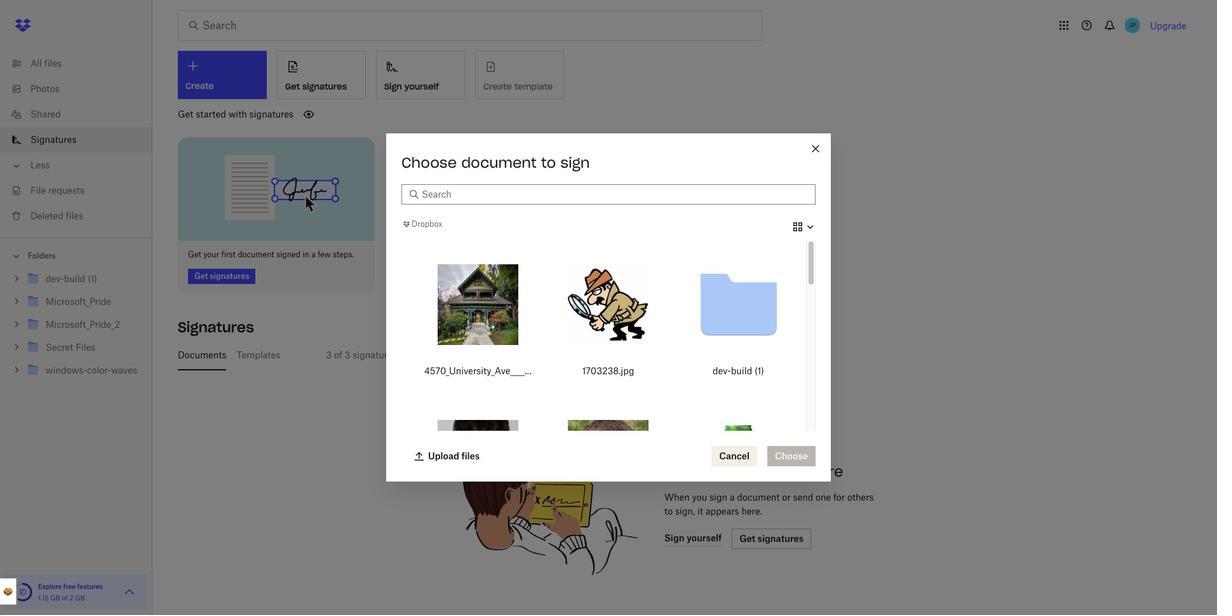 Task type: vqa. For each thing, say whether or not it's contained in the screenshot.
left To
yes



Task type: describe. For each thing, give the bounding box(es) containing it.
dev-build (1)
[[713, 366, 764, 376]]

document inside when you sign a document or send one for others to sign, it appears here.
[[737, 492, 780, 502]]

1703238.jpg button
[[555, 251, 662, 384]]

files for upload files
[[462, 451, 480, 461]]

to inside when you sign a document or send one for others to sign, it appears here.
[[665, 506, 673, 516]]

upload
[[428, 451, 459, 461]]

you
[[692, 492, 707, 502]]

documents for documents appear here
[[665, 462, 749, 480]]

4570_university_ave____pierre_galant_1.0.jpg
[[424, 366, 611, 376]]

upload files button
[[407, 446, 487, 466]]

photos
[[31, 83, 59, 94]]

file requests link
[[10, 178, 153, 203]]

when you sign a document or send one for others to sign, it appears here.
[[665, 492, 874, 516]]

3 of 3 signature requests left this month. signing yourself is unlimited.
[[326, 349, 623, 360]]

this
[[450, 349, 465, 360]]

signature
[[353, 349, 393, 360]]

2 gb from the left
[[75, 594, 85, 602]]

get for get started with signatures
[[178, 109, 193, 119]]

left
[[434, 349, 447, 360]]

it
[[698, 506, 703, 516]]

with
[[229, 109, 247, 119]]

quota usage element
[[13, 582, 33, 602]]

signatures list item
[[0, 127, 153, 153]]

your
[[203, 249, 219, 259]]

cancel
[[719, 451, 750, 461]]

photos link
[[10, 76, 153, 102]]

others
[[848, 492, 874, 502]]

deleted files
[[31, 210, 83, 221]]

steps.
[[333, 249, 354, 259]]

here.
[[742, 506, 763, 516]]

send
[[793, 492, 814, 502]]

0 horizontal spatial document
[[238, 249, 274, 259]]

dev-
[[713, 366, 731, 376]]

all
[[31, 58, 42, 69]]

get your first document signed in a few steps.
[[188, 249, 354, 259]]

month.
[[468, 349, 497, 360]]

choose
[[402, 154, 457, 172]]

upgrade link
[[1151, 20, 1187, 31]]

file requests
[[31, 185, 84, 196]]

sign,
[[675, 506, 695, 516]]

documents appear here
[[665, 462, 843, 480]]

in
[[303, 249, 309, 259]]

1 gb from the left
[[50, 594, 60, 602]]

sign inside when you sign a document or send one for others to sign, it appears here.
[[710, 492, 728, 502]]

shared link
[[10, 102, 153, 127]]

upgrade
[[1151, 20, 1187, 31]]

unlimited.
[[580, 349, 623, 360]]

started
[[196, 109, 226, 119]]

row group inside the choose document to sign dialog
[[402, 240, 806, 615]]

1 vertical spatial signatures
[[178, 318, 254, 336]]

signatures inside signatures link
[[31, 134, 77, 145]]

(1)
[[755, 366, 764, 376]]

upload files
[[428, 451, 480, 461]]

when
[[665, 492, 690, 502]]

less
[[31, 159, 50, 170]]

document inside dialog
[[461, 154, 537, 172]]

is
[[571, 349, 578, 360]]

file
[[31, 185, 46, 196]]

signatures inside button
[[302, 81, 347, 92]]

0 horizontal spatial signatures
[[249, 109, 294, 119]]

first
[[221, 249, 236, 259]]

shared
[[31, 109, 61, 119]]

sign inside dialog
[[561, 154, 590, 172]]

dev-build (1) button
[[685, 251, 792, 384]]

appear
[[753, 462, 806, 480]]

documents for documents
[[178, 350, 227, 360]]

choose document to sign dialog
[[386, 133, 831, 615]]

features
[[77, 583, 103, 590]]



Task type: locate. For each thing, give the bounding box(es) containing it.
0 vertical spatial a
[[311, 249, 316, 259]]

2 3 from the left
[[345, 349, 350, 360]]

a
[[311, 249, 316, 259], [730, 492, 735, 502]]

1 vertical spatial signatures
[[249, 109, 294, 119]]

yourself inside button
[[405, 81, 439, 92]]

1 horizontal spatial sign
[[710, 492, 728, 502]]

documents up the you
[[665, 462, 749, 480]]

0 horizontal spatial gb
[[50, 594, 60, 602]]

a inside when you sign a document or send one for others to sign, it appears here.
[[730, 492, 735, 502]]

of left 2
[[62, 594, 68, 602]]

1 horizontal spatial of
[[334, 349, 342, 360]]

0 vertical spatial documents
[[178, 350, 227, 360]]

sign
[[561, 154, 590, 172], [710, 492, 728, 502]]

files down file requests "link"
[[66, 210, 83, 221]]

row group containing 4570_university_ave____pierre_galant_1.0.jpg
[[402, 240, 806, 615]]

1 vertical spatial sign
[[710, 492, 728, 502]]

one
[[816, 492, 831, 502]]

dropbox link
[[402, 218, 442, 231]]

group
[[0, 265, 153, 391]]

1 horizontal spatial document
[[461, 154, 537, 172]]

0 horizontal spatial documents
[[178, 350, 227, 360]]

gb
[[50, 594, 60, 602], [75, 594, 85, 602]]

a up appears
[[730, 492, 735, 502]]

explore
[[38, 583, 62, 590]]

1 3 from the left
[[326, 349, 332, 360]]

1 vertical spatial requests
[[395, 349, 431, 360]]

2 vertical spatial files
[[462, 451, 480, 461]]

sign yourself button
[[376, 51, 465, 99]]

1 vertical spatial yourself
[[535, 349, 569, 360]]

1 horizontal spatial a
[[730, 492, 735, 502]]

yourself left 'is'
[[535, 349, 569, 360]]

get left the 'started'
[[178, 109, 193, 119]]

1 vertical spatial a
[[730, 492, 735, 502]]

1 horizontal spatial requests
[[395, 349, 431, 360]]

deleted
[[31, 210, 63, 221]]

get up the get started with signatures
[[285, 81, 300, 92]]

explore free features 1.15 gb of 2 gb
[[38, 583, 103, 602]]

requests
[[48, 185, 84, 196], [395, 349, 431, 360]]

get signatures
[[285, 81, 347, 92]]

of left signature
[[334, 349, 342, 360]]

get for get signatures
[[285, 81, 300, 92]]

folders button
[[0, 246, 153, 265]]

0 horizontal spatial files
[[44, 58, 62, 69]]

1 horizontal spatial 3
[[345, 349, 350, 360]]

0 vertical spatial document
[[461, 154, 537, 172]]

document
[[461, 154, 537, 172], [238, 249, 274, 259], [737, 492, 780, 502]]

signatures
[[31, 134, 77, 145], [178, 318, 254, 336]]

0 vertical spatial sign
[[561, 154, 590, 172]]

1 vertical spatial documents
[[665, 462, 749, 480]]

free
[[63, 583, 76, 590]]

1 vertical spatial files
[[66, 210, 83, 221]]

Search text field
[[422, 187, 808, 201]]

0 horizontal spatial yourself
[[405, 81, 439, 92]]

0 horizontal spatial of
[[62, 594, 68, 602]]

2 vertical spatial get
[[188, 249, 201, 259]]

sign yourself
[[384, 81, 439, 92]]

1 horizontal spatial yourself
[[535, 349, 569, 360]]

1 horizontal spatial gb
[[75, 594, 85, 602]]

files
[[44, 58, 62, 69], [66, 210, 83, 221], [462, 451, 480, 461]]

to inside dialog
[[541, 154, 556, 172]]

get for get your first document signed in a few steps.
[[188, 249, 201, 259]]

2 horizontal spatial document
[[737, 492, 780, 502]]

requests inside "link"
[[48, 185, 84, 196]]

1 vertical spatial get
[[178, 109, 193, 119]]

1 horizontal spatial documents
[[665, 462, 749, 480]]

1 horizontal spatial signatures
[[302, 81, 347, 92]]

or
[[782, 492, 791, 502]]

few
[[318, 249, 331, 259]]

files inside button
[[462, 451, 480, 461]]

choose document to sign
[[402, 154, 590, 172]]

0 horizontal spatial sign
[[561, 154, 590, 172]]

of inside explore free features 1.15 gb of 2 gb
[[62, 594, 68, 602]]

requests left 'left'
[[395, 349, 431, 360]]

less image
[[10, 159, 23, 172]]

get inside button
[[285, 81, 300, 92]]

get started with signatures
[[178, 109, 294, 119]]

tab list
[[173, 340, 1182, 370]]

to
[[541, 154, 556, 172], [665, 506, 673, 516]]

signatures up templates
[[178, 318, 254, 336]]

1 vertical spatial to
[[665, 506, 673, 516]]

here
[[810, 462, 843, 480]]

0 horizontal spatial to
[[541, 154, 556, 172]]

0 vertical spatial get
[[285, 81, 300, 92]]

files for deleted files
[[66, 210, 83, 221]]

0 vertical spatial requests
[[48, 185, 84, 196]]

a right 'in'
[[311, 249, 316, 259]]

yourself
[[405, 81, 439, 92], [535, 349, 569, 360]]

of
[[334, 349, 342, 360], [62, 594, 68, 602]]

documents
[[178, 350, 227, 360], [665, 462, 749, 480]]

cancel button
[[712, 446, 757, 466]]

0 vertical spatial signatures
[[302, 81, 347, 92]]

0 horizontal spatial signatures
[[31, 134, 77, 145]]

gb right 2
[[75, 594, 85, 602]]

3
[[326, 349, 332, 360], [345, 349, 350, 360]]

1703238.jpg
[[582, 366, 634, 376]]

1.15
[[38, 594, 49, 602]]

0 horizontal spatial 3
[[326, 349, 332, 360]]

signed
[[276, 249, 301, 259]]

folders
[[28, 251, 56, 261]]

0 vertical spatial files
[[44, 58, 62, 69]]

templates
[[237, 350, 280, 360]]

2 horizontal spatial files
[[462, 451, 480, 461]]

all files link
[[10, 51, 153, 76]]

build
[[731, 366, 753, 376]]

0 vertical spatial of
[[334, 349, 342, 360]]

1 horizontal spatial signatures
[[178, 318, 254, 336]]

0 vertical spatial to
[[541, 154, 556, 172]]

2
[[70, 594, 73, 602]]

documents left templates
[[178, 350, 227, 360]]

0 vertical spatial signatures
[[31, 134, 77, 145]]

signatures link
[[10, 127, 153, 153]]

sign up appears
[[710, 492, 728, 502]]

2 vertical spatial document
[[737, 492, 780, 502]]

appears
[[706, 506, 739, 516]]

gb right 1.15
[[50, 594, 60, 602]]

for
[[834, 492, 845, 502]]

row group
[[402, 240, 806, 615]]

dropbox image
[[10, 13, 36, 38]]

0 horizontal spatial requests
[[48, 185, 84, 196]]

get signatures button
[[277, 51, 366, 99]]

deleted files link
[[10, 203, 153, 229]]

files for all files
[[44, 58, 62, 69]]

4570_university_ave____pierre_galant_1.0.jpg button
[[424, 251, 611, 384]]

0 horizontal spatial a
[[311, 249, 316, 259]]

1 horizontal spatial to
[[665, 506, 673, 516]]

signing
[[500, 349, 533, 360]]

signatures
[[302, 81, 347, 92], [249, 109, 294, 119]]

requests up deleted files
[[48, 185, 84, 196]]

0 vertical spatial yourself
[[405, 81, 439, 92]]

all files
[[31, 58, 62, 69]]

sign
[[384, 81, 402, 92]]

files right upload
[[462, 451, 480, 461]]

dropbox
[[412, 219, 442, 229]]

1 horizontal spatial files
[[66, 210, 83, 221]]

signatures down shared
[[31, 134, 77, 145]]

get left "your"
[[188, 249, 201, 259]]

get
[[285, 81, 300, 92], [178, 109, 193, 119], [188, 249, 201, 259]]

1 vertical spatial document
[[238, 249, 274, 259]]

sign up the search "text box"
[[561, 154, 590, 172]]

list containing all files
[[0, 43, 153, 238]]

tab list containing 3 of 3 signature requests left this month. signing yourself is unlimited.
[[173, 340, 1182, 370]]

1 vertical spatial of
[[62, 594, 68, 602]]

yourself right sign
[[405, 81, 439, 92]]

files right all
[[44, 58, 62, 69]]

list
[[0, 43, 153, 238]]



